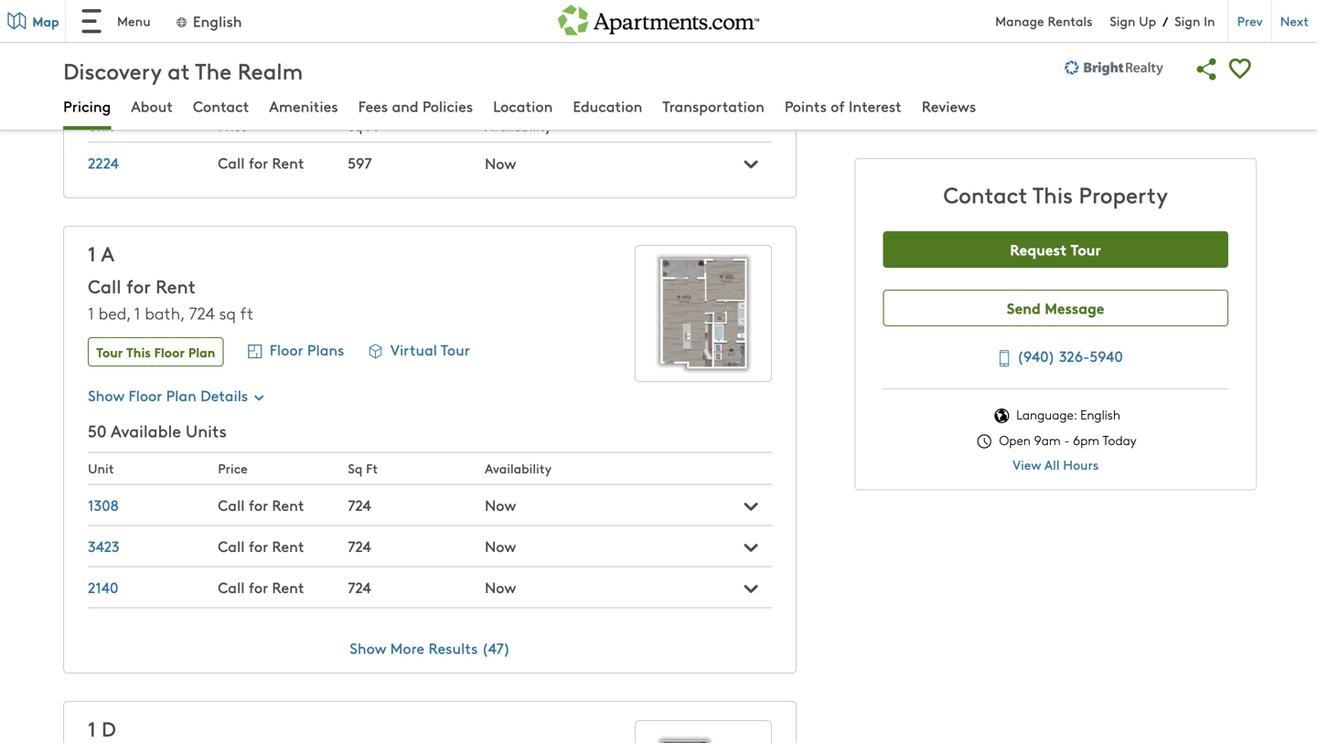 Task type: describe. For each thing, give the bounding box(es) containing it.
call for 2140
[[218, 577, 245, 598]]

send message button
[[883, 290, 1229, 327]]

view
[[1013, 456, 1042, 474]]

points of interest
[[785, 96, 902, 116]]

tour inside button
[[1071, 239, 1102, 260]]

for for 1308
[[249, 495, 268, 515]]

rent inside 1 a call for rent 1 bed , 1 bath , 724 sq ft
[[156, 274, 196, 299]]

reviews button
[[922, 96, 976, 120]]

policies
[[423, 96, 473, 116]]

sq for unit
[[348, 117, 363, 135]]

the
[[195, 55, 232, 86]]

location
[[493, 96, 553, 116]]

amenities button
[[269, 96, 338, 120]]

about button
[[131, 96, 173, 120]]

more
[[390, 638, 425, 659]]

2140
[[88, 577, 118, 598]]

request
[[1010, 239, 1067, 260]]

1308 button
[[88, 495, 119, 515]]

show floor plan details
[[88, 385, 248, 406]]

2224 button
[[88, 152, 119, 173]]

2 , from the left
[[180, 302, 185, 324]]

discovery
[[63, 55, 162, 86]]

bed
[[99, 302, 127, 324]]

prev
[[1238, 12, 1263, 30]]

show for show floor plan details
[[88, 385, 125, 406]]

ft
[[240, 302, 254, 324]]

available for 50
[[111, 419, 181, 442]]

in
[[1204, 12, 1216, 30]]

3423
[[88, 536, 120, 557]]

for inside 1 a call for rent 1 bed , 1 bath , 724 sq ft
[[126, 274, 151, 299]]

plan for 1st tour this floor plan button from the bottom
[[188, 343, 215, 362]]

9am
[[1034, 432, 1061, 449]]

a
[[101, 239, 114, 267]]

floor plans button
[[244, 337, 344, 367]]

rent for 2224
[[272, 152, 304, 173]]

realm
[[238, 55, 303, 86]]

50 available units
[[88, 419, 227, 442]]

map
[[32, 12, 59, 30]]

education
[[573, 96, 643, 116]]

pricing
[[63, 96, 111, 116]]

2224
[[88, 152, 119, 173]]

interest
[[849, 96, 902, 116]]

6pm
[[1073, 432, 1100, 449]]

manage rentals sign up / sign in
[[995, 12, 1216, 30]]

view all hours
[[1013, 456, 1099, 474]]

transportation
[[663, 96, 765, 116]]

d
[[102, 715, 116, 743]]

1 vertical spatial this
[[1033, 179, 1073, 210]]

fees
[[358, 96, 388, 116]]

plan for second tour this floor plan button from the bottom of the page
[[188, 1, 215, 19]]

next link
[[1271, 0, 1317, 42]]

tour right virtual
[[441, 339, 470, 360]]

request tour
[[1010, 239, 1102, 260]]

points
[[785, 96, 827, 116]]

next
[[1281, 12, 1309, 30]]

floor left plans
[[270, 339, 303, 360]]

call for rent for 3423
[[218, 536, 304, 557]]

of
[[831, 96, 845, 116]]

floor down bath
[[154, 343, 185, 362]]

1 for 1 available unit
[[88, 77, 95, 100]]

2 sign from the left
[[1175, 12, 1201, 30]]

50
[[88, 419, 107, 442]]

show more results (47) button
[[344, 638, 516, 659]]

(940)
[[1017, 346, 1055, 366]]

menu button
[[66, 0, 165, 42]]

now for 1308
[[485, 495, 516, 516]]

show floor plan details button
[[88, 385, 266, 406]]

326-
[[1059, 346, 1090, 366]]

points of interest button
[[785, 96, 902, 120]]

and
[[392, 96, 419, 116]]

location button
[[493, 96, 553, 120]]

tour up discovery
[[96, 1, 123, 19]]

availability for 50 available units
[[485, 460, 552, 477]]

for for 3423
[[249, 536, 268, 557]]

request tour button
[[883, 231, 1229, 268]]

1 available unit
[[88, 77, 207, 100]]

virtual tour
[[390, 339, 470, 360]]

floor right menu
[[154, 1, 185, 19]]

call for rent for 1308
[[218, 495, 304, 515]]

-
[[1064, 432, 1070, 449]]

details
[[200, 385, 248, 406]]

virtual tour button
[[365, 337, 470, 367]]

show more results (47)
[[350, 638, 511, 659]]

floor up 50 available units
[[128, 385, 162, 406]]

contact for contact this property
[[944, 179, 1028, 210]]

bath
[[145, 302, 180, 324]]

availability for 1 available unit
[[485, 117, 552, 135]]

/
[[1163, 12, 1169, 30]]

724 inside 1 a call for rent 1 bed , 1 bath , 724 sq ft
[[189, 302, 215, 324]]

rent for 1308
[[272, 495, 304, 515]]

show for show more results (47)
[[350, 638, 386, 659]]

tour down bed
[[96, 343, 123, 362]]

about
[[131, 96, 173, 116]]

1308
[[88, 495, 119, 515]]

rentals
[[1048, 12, 1093, 30]]

for for 2140
[[249, 577, 268, 598]]

message
[[1045, 297, 1105, 318]]

amenities
[[269, 96, 338, 116]]

unit
[[174, 77, 207, 100]]

at
[[168, 55, 190, 86]]

sign up link
[[1110, 12, 1157, 30]]

1 d
[[88, 715, 116, 743]]

hours
[[1063, 456, 1099, 474]]

2 tour this floor plan button from the top
[[88, 338, 224, 367]]

tour this floor plan for 1st tour this floor plan button from the bottom
[[96, 343, 215, 362]]

1 left bed
[[88, 302, 94, 324]]



Task type: locate. For each thing, give the bounding box(es) containing it.
english up the
[[193, 11, 242, 31]]

2140 button
[[88, 577, 118, 598]]

property management company logo image
[[1063, 48, 1165, 89]]

plan up 50 available units
[[166, 385, 197, 406]]

1 horizontal spatial english
[[1081, 406, 1121, 424]]

price for unit
[[218, 117, 248, 135]]

tour this floor plan button
[[88, 0, 224, 25], [88, 338, 224, 367]]

plan
[[188, 1, 215, 19], [188, 343, 215, 362], [166, 385, 197, 406]]

ft
[[366, 117, 378, 135], [366, 460, 378, 477]]

1 unit from the top
[[88, 117, 114, 135]]

sign left in
[[1175, 12, 1201, 30]]

2 ft from the top
[[366, 460, 378, 477]]

prev link
[[1228, 0, 1271, 42]]

contact down the
[[193, 96, 249, 116]]

price down units
[[218, 460, 248, 477]]

1 for 1 d
[[88, 715, 96, 743]]

english
[[193, 11, 242, 31], [1081, 406, 1121, 424]]

, left sq in the left of the page
[[180, 302, 185, 324]]

0 vertical spatial this
[[126, 1, 151, 19]]

property
[[1079, 179, 1168, 210]]

0 vertical spatial tour this floor plan button
[[88, 0, 224, 25]]

sign left up
[[1110, 12, 1136, 30]]

1 vertical spatial tour this floor plan button
[[88, 338, 224, 367]]

2 now from the top
[[485, 495, 516, 516]]

price down the
[[218, 117, 248, 135]]

1 vertical spatial unit
[[88, 460, 114, 477]]

1 vertical spatial contact
[[944, 179, 1028, 210]]

0 horizontal spatial contact
[[193, 96, 249, 116]]

1 vertical spatial available
[[111, 419, 181, 442]]

reviews
[[922, 96, 976, 116]]

sq ft for 1 available unit
[[348, 117, 378, 135]]

5940
[[1090, 346, 1123, 366]]

0 vertical spatial sq ft
[[348, 117, 378, 135]]

0 vertical spatial contact
[[193, 96, 249, 116]]

tour this floor plan down bath
[[96, 343, 215, 362]]

1 vertical spatial availability
[[485, 460, 552, 477]]

1 vertical spatial english
[[1081, 406, 1121, 424]]

call for 1308
[[218, 495, 245, 515]]

1 left the d
[[88, 715, 96, 743]]

1 , from the left
[[127, 302, 131, 324]]

1 horizontal spatial sign
[[1175, 12, 1201, 30]]

language: english
[[1013, 406, 1121, 424]]

apartments.com logo image
[[558, 0, 759, 35]]

1 vertical spatial sq ft
[[348, 460, 378, 477]]

virtual
[[390, 339, 437, 360]]

open
[[1000, 432, 1031, 449]]

2 availability from the top
[[485, 460, 552, 477]]

2 price from the top
[[218, 460, 248, 477]]

price for units
[[218, 460, 248, 477]]

tour right request
[[1071, 239, 1102, 260]]

sq ft
[[348, 117, 378, 135], [348, 460, 378, 477]]

0 horizontal spatial ,
[[127, 302, 131, 324]]

2 tour this floor plan from the top
[[96, 343, 215, 362]]

unit for 1
[[88, 117, 114, 135]]

0 vertical spatial english
[[193, 11, 242, 31]]

0 horizontal spatial show
[[88, 385, 125, 406]]

call inside 1 a call for rent 1 bed , 1 bath , 724 sq ft
[[88, 274, 121, 299]]

0 vertical spatial availability
[[485, 117, 552, 135]]

1 sign from the left
[[1110, 12, 1136, 30]]

this up discovery
[[126, 1, 151, 19]]

2 vertical spatial plan
[[166, 385, 197, 406]]

1 vertical spatial ft
[[366, 460, 378, 477]]

today
[[1103, 432, 1137, 449]]

send message
[[1007, 297, 1105, 318]]

plan up details
[[188, 343, 215, 362]]

1 tour this floor plan button from the top
[[88, 0, 224, 25]]

available
[[99, 77, 169, 100], [111, 419, 181, 442]]

0 vertical spatial show
[[88, 385, 125, 406]]

education button
[[573, 96, 643, 120]]

3 call for rent from the top
[[218, 536, 304, 557]]

tour this floor plan button down bath
[[88, 338, 224, 367]]

597
[[348, 152, 372, 173]]

fees and policies button
[[358, 96, 473, 120]]

now for 3423
[[485, 536, 516, 557]]

(47)
[[482, 638, 511, 659]]

1 left a
[[88, 239, 96, 267]]

english up 6pm
[[1081, 406, 1121, 424]]

(940) 326-5940 link
[[989, 343, 1123, 371]]

contact up request
[[944, 179, 1028, 210]]

now for 2140
[[485, 577, 516, 598]]

show left more
[[350, 638, 386, 659]]

this for second tour this floor plan button from the bottom of the page
[[126, 1, 151, 19]]

0 vertical spatial price
[[218, 117, 248, 135]]

, left bath
[[127, 302, 131, 324]]

1 vertical spatial price
[[218, 460, 248, 477]]

1 horizontal spatial show
[[350, 638, 386, 659]]

2 unit from the top
[[88, 460, 114, 477]]

0 vertical spatial plan
[[188, 1, 215, 19]]

map link
[[0, 0, 66, 42]]

unit up 1308 dropdown button
[[88, 460, 114, 477]]

call for rent for 2140
[[218, 577, 304, 598]]

send
[[1007, 297, 1041, 318]]

availability
[[485, 117, 552, 135], [485, 460, 552, 477]]

menu
[[117, 12, 151, 30]]

tour this floor plan button up at
[[88, 0, 224, 25]]

units
[[186, 419, 227, 442]]

pricing button
[[63, 96, 111, 120]]

724 for 2140
[[348, 577, 371, 598]]

1 horizontal spatial contact
[[944, 179, 1028, 210]]

1 sq from the top
[[348, 117, 363, 135]]

1 left about
[[88, 77, 95, 100]]

3423 button
[[88, 536, 120, 557]]

4 now from the top
[[485, 577, 516, 598]]

724 for 3423
[[348, 536, 371, 557]]

contact
[[193, 96, 249, 116], [944, 179, 1028, 210]]

floor plans
[[270, 339, 344, 360]]

0 vertical spatial sq
[[348, 117, 363, 135]]

1
[[88, 77, 95, 100], [88, 239, 96, 267], [88, 302, 94, 324], [134, 302, 140, 324], [88, 715, 96, 743]]

manage
[[995, 12, 1045, 30]]

floor
[[154, 1, 185, 19], [270, 339, 303, 360], [154, 343, 185, 362], [128, 385, 162, 406]]

1 tour this floor plan from the top
[[96, 1, 215, 19]]

ft for 50 available units
[[366, 460, 378, 477]]

contact for contact button
[[193, 96, 249, 116]]

1 vertical spatial show
[[350, 638, 386, 659]]

0 horizontal spatial sign
[[1110, 12, 1136, 30]]

available for 1
[[99, 77, 169, 100]]

call for 2224
[[218, 152, 245, 173]]

rent
[[272, 152, 304, 173], [156, 274, 196, 299], [272, 495, 304, 515], [272, 536, 304, 557], [272, 577, 304, 598]]

1 vertical spatial plan
[[188, 343, 215, 362]]

this up the request tour
[[1033, 179, 1073, 210]]

1 call for rent from the top
[[218, 152, 304, 173]]

unit down pricing
[[88, 117, 114, 135]]

tour this floor plan for second tour this floor plan button from the bottom of the page
[[96, 1, 215, 19]]

rent for 3423
[[272, 536, 304, 557]]

tour this floor plan
[[96, 1, 215, 19], [96, 343, 215, 362]]

open 9am - 6pm today
[[996, 432, 1137, 449]]

1 now from the top
[[485, 153, 516, 173]]

1 vertical spatial sq
[[348, 460, 363, 477]]

3 now from the top
[[485, 536, 516, 557]]

1 ft from the top
[[366, 117, 378, 135]]

1 price from the top
[[218, 117, 248, 135]]

2 call for rent from the top
[[218, 495, 304, 515]]

1 right bed
[[134, 302, 140, 324]]

724 for 1308
[[348, 495, 371, 515]]

4 call for rent from the top
[[218, 577, 304, 598]]

share listing image
[[1191, 53, 1224, 86]]

0 vertical spatial available
[[99, 77, 169, 100]]

for
[[249, 152, 268, 173], [126, 274, 151, 299], [249, 495, 268, 515], [249, 536, 268, 557], [249, 577, 268, 598]]

call for 3423
[[218, 536, 245, 557]]

1 a call for rent 1 bed , 1 bath , 724 sq ft
[[88, 239, 254, 324]]

tour this floor plan up at
[[96, 1, 215, 19]]

contact button
[[193, 96, 249, 120]]

724
[[189, 302, 215, 324], [348, 495, 371, 515], [348, 536, 371, 557], [348, 577, 371, 598]]

sign in link
[[1175, 12, 1216, 30]]

1 for 1 a call for rent 1 bed , 1 bath , 724 sq ft
[[88, 239, 96, 267]]

plans
[[307, 339, 344, 360]]

1 vertical spatial tour this floor plan
[[96, 343, 215, 362]]

now for 2224
[[485, 153, 516, 173]]

results
[[429, 638, 478, 659]]

1 horizontal spatial ,
[[180, 302, 185, 324]]

2 vertical spatial this
[[126, 343, 151, 362]]

for for 2224
[[249, 152, 268, 173]]

2 sq from the top
[[348, 460, 363, 477]]

0 horizontal spatial english
[[193, 11, 242, 31]]

tour
[[96, 1, 123, 19], [1071, 239, 1102, 260], [441, 339, 470, 360], [96, 343, 123, 362]]

sq
[[219, 302, 236, 324]]

(940) 326-5940
[[1017, 346, 1123, 366]]

show
[[88, 385, 125, 406], [350, 638, 386, 659]]

sign
[[1110, 12, 1136, 30], [1175, 12, 1201, 30]]

plan up the
[[188, 1, 215, 19]]

up
[[1139, 12, 1157, 30]]

language:
[[1017, 406, 1077, 424]]

this for 1st tour this floor plan button from the bottom
[[126, 343, 151, 362]]

all
[[1045, 456, 1060, 474]]

unit
[[88, 117, 114, 135], [88, 460, 114, 477]]

transportation button
[[663, 96, 765, 120]]

call for rent for 2224
[[218, 152, 304, 173]]

this down bath
[[126, 343, 151, 362]]

0 vertical spatial ft
[[366, 117, 378, 135]]

show up 50
[[88, 385, 125, 406]]

2 sq ft from the top
[[348, 460, 378, 477]]

english link
[[174, 11, 242, 31]]

0 vertical spatial unit
[[88, 117, 114, 135]]

price
[[218, 117, 248, 135], [218, 460, 248, 477]]

sq for units
[[348, 460, 363, 477]]

1 availability from the top
[[485, 117, 552, 135]]

this
[[126, 1, 151, 19], [1033, 179, 1073, 210], [126, 343, 151, 362]]

fees and policies
[[358, 96, 473, 116]]

rent for 2140
[[272, 577, 304, 598]]

contact this property
[[944, 179, 1168, 210]]

unit for 50
[[88, 460, 114, 477]]

sq ft for 50 available units
[[348, 460, 378, 477]]

ft for 1 available unit
[[366, 117, 378, 135]]

discovery at the realm
[[63, 55, 303, 86]]

1 sq ft from the top
[[348, 117, 378, 135]]

0 vertical spatial tour this floor plan
[[96, 1, 215, 19]]



Task type: vqa. For each thing, say whether or not it's contained in the screenshot.
2nd 'availability' from the top of the page
yes



